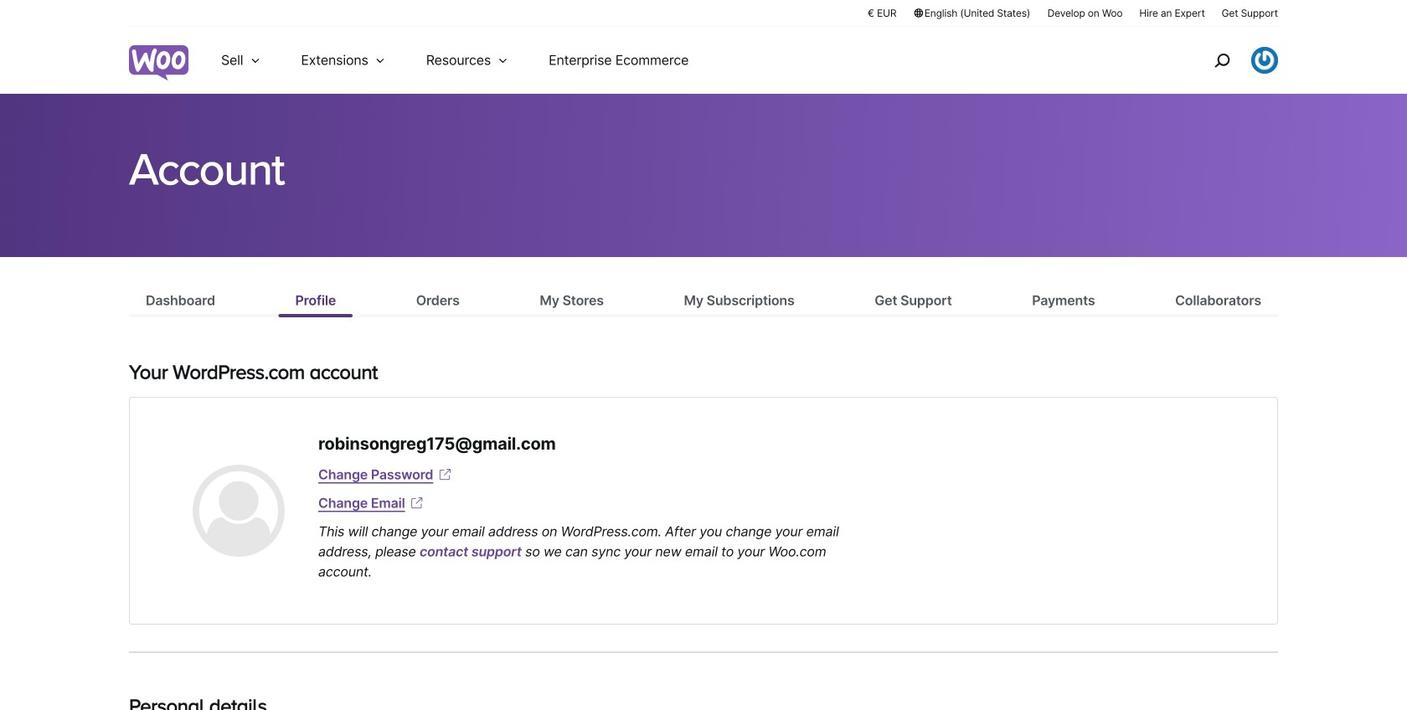 Task type: describe. For each thing, give the bounding box(es) containing it.
search image
[[1209, 47, 1236, 74]]

gravatar image image
[[193, 465, 285, 557]]

0 horizontal spatial external link image
[[409, 495, 425, 512]]



Task type: vqa. For each thing, say whether or not it's contained in the screenshot.
Do Not Sell or Share My Personal Information
no



Task type: locate. For each thing, give the bounding box(es) containing it.
service navigation menu element
[[1179, 33, 1279, 88]]

open account menu image
[[1252, 47, 1279, 74]]

external link image
[[437, 467, 454, 484], [409, 495, 425, 512]]

1 vertical spatial external link image
[[409, 495, 425, 512]]

0 vertical spatial external link image
[[437, 467, 454, 484]]

1 horizontal spatial external link image
[[437, 467, 454, 484]]



